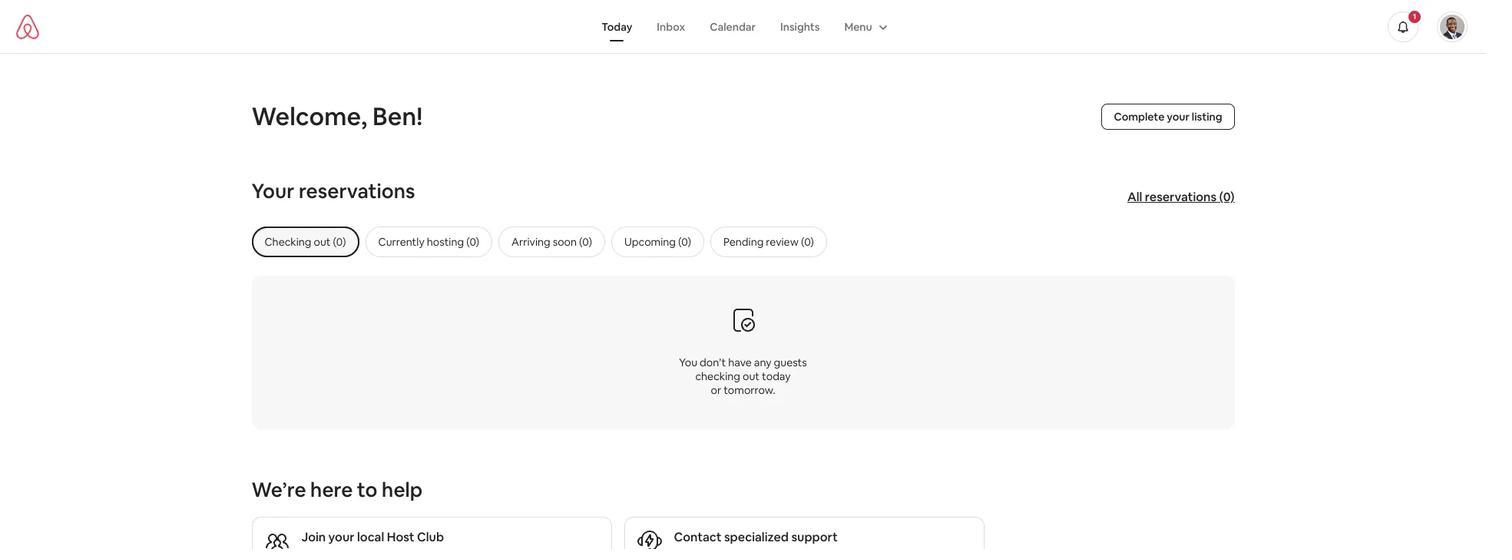 Task type: vqa. For each thing, say whether or not it's contained in the screenshot.
reservations to the right
yes



Task type: locate. For each thing, give the bounding box(es) containing it.
complete your listing link
[[1102, 104, 1235, 130]]

pending
[[724, 235, 764, 249]]

complete your listing
[[1115, 110, 1223, 124]]

reservations right all
[[1146, 189, 1217, 205]]

your inside 'complete your listing' link
[[1168, 110, 1190, 124]]

menu button
[[833, 12, 897, 41]]

reservations inside 'all reservations (0)' link
[[1146, 189, 1217, 205]]

help
[[382, 477, 423, 503]]

currently
[[379, 235, 425, 249]]

contact specialized support
[[674, 529, 838, 546]]

your left listing
[[1168, 110, 1190, 124]]

your for local
[[329, 529, 355, 546]]

welcome, ben!
[[252, 101, 423, 132]]

menu
[[845, 20, 873, 33]]

out (0)
[[314, 235, 346, 249]]

1
[[1414, 11, 1417, 21]]

arriving
[[512, 235, 551, 249]]

soon (0)
[[553, 235, 593, 249]]

0 horizontal spatial reservations
[[299, 178, 415, 204]]

review (0)
[[766, 235, 814, 249]]

listing
[[1193, 110, 1223, 124]]

0 vertical spatial (0)
[[1220, 189, 1235, 205]]

reservations
[[299, 178, 415, 204], [1146, 189, 1217, 205]]

your
[[1168, 110, 1190, 124], [329, 529, 355, 546]]

upcoming
[[625, 235, 676, 249]]

your right join
[[329, 529, 355, 546]]

your for listing
[[1168, 110, 1190, 124]]

specialized
[[725, 529, 789, 546]]

checking
[[696, 369, 741, 383]]

inbox link
[[645, 12, 698, 41]]

(0)
[[1220, 189, 1235, 205], [679, 235, 692, 249]]

0 horizontal spatial your
[[329, 529, 355, 546]]

reservation filters group
[[252, 227, 1266, 257]]

1 vertical spatial (0)
[[679, 235, 692, 249]]

1 horizontal spatial reservations
[[1146, 189, 1217, 205]]

1 horizontal spatial your
[[1168, 110, 1190, 124]]

1 horizontal spatial (0)
[[1220, 189, 1235, 205]]

hosting (0)
[[427, 235, 480, 249]]

welcome,
[[252, 101, 368, 132]]

today
[[602, 20, 633, 33]]

join
[[302, 529, 326, 546]]

1 vertical spatial your
[[329, 529, 355, 546]]

we're here to help
[[252, 477, 423, 503]]

today
[[762, 369, 791, 383]]

all
[[1128, 189, 1143, 205]]

you
[[679, 355, 698, 369]]

upcoming (0)
[[625, 235, 692, 249]]

your inside join your local host club link
[[329, 529, 355, 546]]

complete
[[1115, 110, 1165, 124]]

insights link
[[768, 12, 833, 41]]

calendar
[[710, 20, 756, 33]]

currently hosting (0)
[[379, 235, 480, 249]]

we're
[[252, 477, 306, 503]]

host
[[387, 529, 415, 546]]

your
[[252, 178, 295, 204]]

0 horizontal spatial (0)
[[679, 235, 692, 249]]

reservations up out (0)
[[299, 178, 415, 204]]

out
[[743, 369, 760, 383]]

0 vertical spatial your
[[1168, 110, 1190, 124]]



Task type: describe. For each thing, give the bounding box(es) containing it.
all reservations (0)
[[1128, 189, 1235, 205]]

contact specialized support link
[[625, 518, 984, 549]]

guests
[[774, 355, 808, 369]]

have
[[729, 355, 752, 369]]

any
[[755, 355, 772, 369]]

pending review (0)
[[724, 235, 814, 249]]

main navigation menu image
[[1441, 14, 1465, 39]]

or tomorrow.
[[711, 383, 776, 397]]

your reservations
[[252, 178, 415, 204]]

local
[[357, 529, 384, 546]]

inbox
[[657, 20, 686, 33]]

contact
[[674, 529, 722, 546]]

reservations for your
[[299, 178, 415, 204]]

you don't have any guests checking out today or tomorrow.
[[679, 355, 808, 397]]

checking
[[265, 235, 312, 249]]

here
[[311, 477, 353, 503]]

calendar link
[[698, 12, 768, 41]]

don't
[[700, 355, 726, 369]]

reservations for all
[[1146, 189, 1217, 205]]

to
[[357, 477, 378, 503]]

arriving soon (0)
[[512, 235, 593, 249]]

checking out (0)
[[265, 235, 346, 249]]

club
[[417, 529, 444, 546]]

support
[[792, 529, 838, 546]]

insights
[[781, 20, 820, 33]]

(0) inside reservation filters group
[[679, 235, 692, 249]]

join your local host club link
[[252, 518, 611, 549]]

today link
[[590, 12, 645, 41]]

ben!
[[373, 101, 423, 132]]

all reservations (0) link
[[1120, 182, 1243, 212]]

join your local host club
[[302, 529, 444, 546]]



